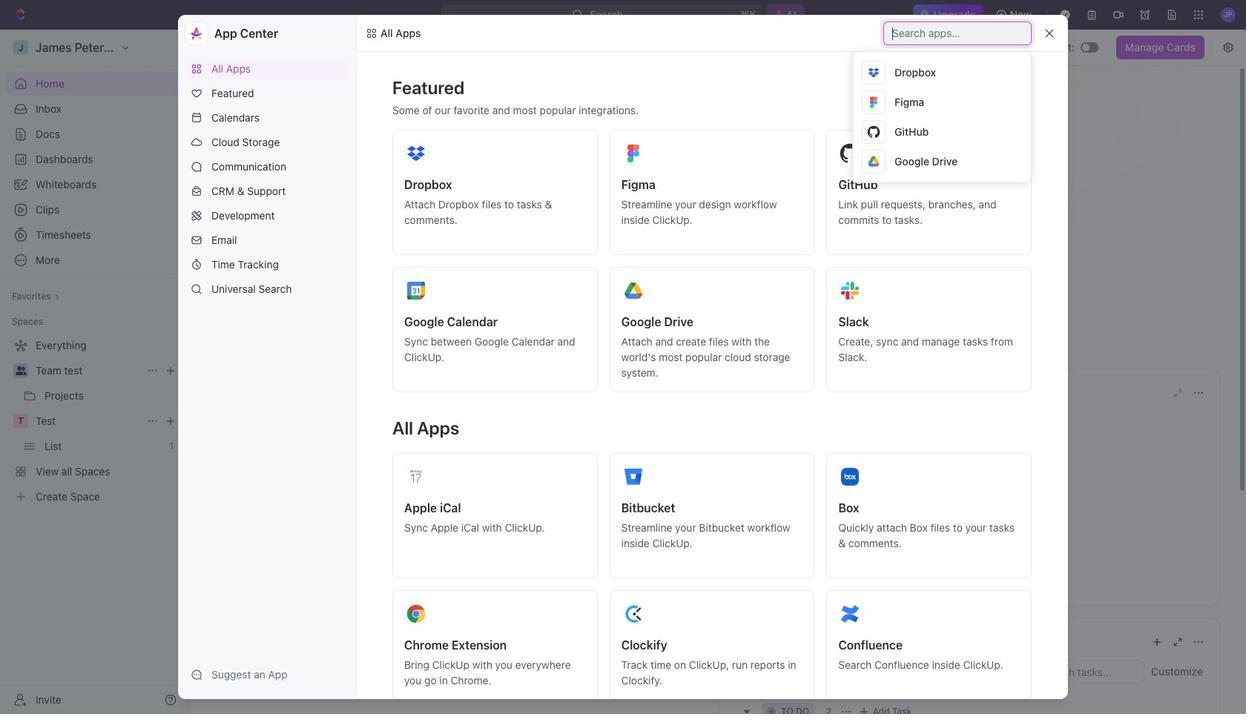 Task type: describe. For each thing, give the bounding box(es) containing it.
Search apps… field
[[892, 24, 1026, 42]]

0 vertical spatial user group image
[[225, 162, 237, 172]]

test, , element
[[13, 414, 28, 429]]



Task type: locate. For each thing, give the bounding box(es) containing it.
user group image inside tree
[[15, 366, 26, 375]]

bikse image
[[366, 27, 378, 39]]

user group image
[[225, 162, 237, 172], [15, 366, 26, 375]]

tree
[[6, 334, 182, 509]]

dialog
[[178, 15, 1068, 714]]

1 vertical spatial user group image
[[15, 366, 26, 375]]

sidebar navigation
[[0, 30, 189, 714]]

Search tasks... text field
[[1032, 661, 1144, 683]]

tree inside sidebar navigation
[[6, 334, 182, 509]]

0 horizontal spatial user group image
[[15, 366, 26, 375]]

1 horizontal spatial user group image
[[225, 162, 237, 172]]



Task type: vqa. For each thing, say whether or not it's contained in the screenshot.
Bikse 'icon'
yes



